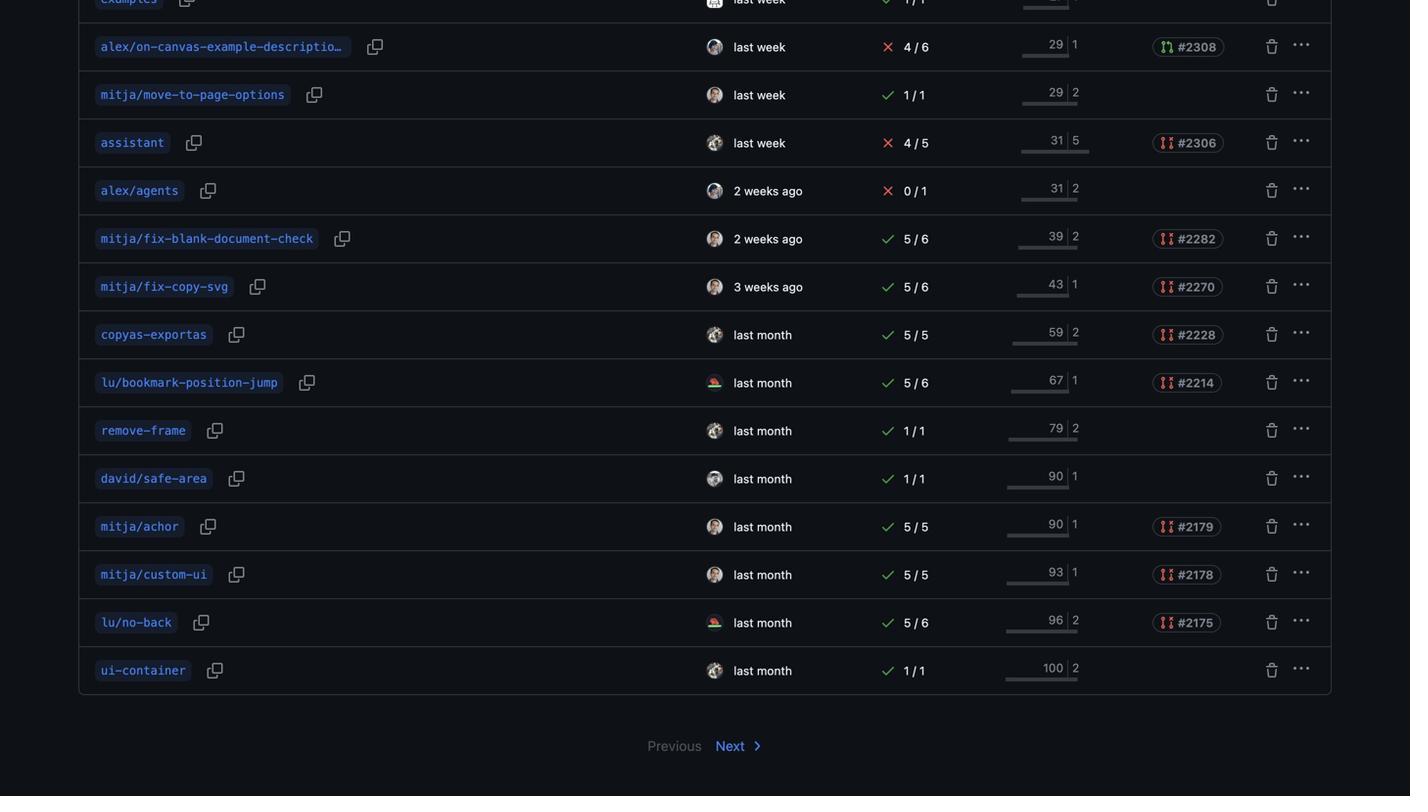 Task type: locate. For each thing, give the bounding box(es) containing it.
cell up 2179
[[1141, 455, 1264, 503]]

branch menu image for 93
[[1294, 565, 1310, 581]]

2 todepond image from the top
[[707, 615, 723, 631]]

0 vertical spatial ago
[[782, 184, 803, 198]]

sc 9kayk9 0 image for # 2179
[[1161, 520, 1174, 534]]

ahead behind count: 91 image for 5 / 5
[[1006, 515, 1129, 538]]

last week
[[734, 40, 786, 54], [734, 88, 786, 102], [734, 136, 786, 150]]

ahead behind count: 44 image
[[1006, 275, 1129, 298]]

last month for frame
[[734, 424, 792, 438]]

2 vertical spatial 5 / 5 button
[[876, 559, 934, 591]]

cell for 29
[[1141, 72, 1264, 119]]

month for back
[[757, 616, 792, 630]]

6 cell from the top
[[1141, 647, 1264, 695]]

# up # 2214
[[1178, 328, 1186, 342]]

2 vertical spatial ago
[[783, 280, 803, 294]]

4 up 0
[[904, 136, 912, 150]]

row containing 67
[[78, 359, 1332, 407]]

7 month from the top
[[757, 616, 792, 630]]

2308
[[1186, 40, 1217, 54]]

delete branch image
[[1265, 135, 1280, 151], [1265, 279, 1280, 295], [1265, 327, 1280, 343], [1265, 375, 1280, 391], [1265, 471, 1280, 487], [1265, 519, 1280, 535], [1265, 567, 1280, 583]]

2 vertical spatial last week
[[734, 136, 786, 150]]

mitjabezensek image for 39
[[707, 231, 723, 247]]

3 last week from the top
[[734, 136, 786, 150]]

5 / 5 button
[[876, 319, 934, 351], [876, 511, 934, 543], [876, 559, 934, 591]]

2 for 59
[[1073, 325, 1080, 339]]

sc 9kayk9 0 image
[[1161, 40, 1174, 54], [1161, 136, 1174, 150], [1161, 568, 1174, 582], [1161, 616, 1174, 630]]

79
[[1050, 421, 1064, 435]]

ago for 31
[[782, 184, 803, 198]]

# down # 2178
[[1178, 616, 1186, 630]]

/ for container
[[913, 664, 916, 678]]

1 vertical spatial 4
[[904, 136, 912, 150]]

branch menu image for 96
[[1294, 613, 1310, 629]]

# 2308
[[1178, 40, 1217, 54]]

lu/bookmark-position-jump link
[[95, 372, 284, 394]]

2
[[1073, 85, 1080, 99], [1073, 181, 1080, 195], [734, 184, 741, 198], [1073, 229, 1080, 243], [734, 232, 741, 246], [1073, 325, 1080, 339], [1073, 421, 1080, 435], [1073, 613, 1080, 627], [1073, 661, 1080, 675]]

lu/bookmark-
[[101, 376, 186, 390]]

cell up 2308 at the top of page
[[1141, 0, 1264, 24]]

2282
[[1186, 232, 1216, 246]]

9 last from the top
[[734, 568, 754, 582]]

5 sc 9kayk9 0 image from the top
[[1161, 520, 1174, 534]]

mitjabezensek image for 90
[[707, 519, 723, 535]]

9 # from the top
[[1178, 616, 1186, 630]]

copy branch name to clipboard image for assistant
[[186, 135, 202, 151]]

lu/no-
[[101, 616, 143, 630]]

1 vertical spatial mitja/fix-
[[101, 280, 172, 294]]

steveruizok image up the next
[[707, 663, 723, 679]]

david/safe-area link
[[95, 468, 213, 490]]

1 vertical spatial 31
[[1051, 181, 1064, 195]]

67
[[1050, 373, 1064, 387]]

3
[[734, 280, 741, 294]]

1 vertical spatial ago
[[782, 232, 803, 246]]

3 delete branch image from the top
[[1265, 327, 1280, 343]]

0 / 1
[[904, 184, 927, 198]]

1 vertical spatial ahead behind count: 91 image
[[1006, 515, 1129, 538]]

5 inside ahead behind count: 36 image
[[1073, 133, 1080, 147]]

delete branch image for blank-
[[1265, 231, 1280, 247]]

8 branch menu image from the top
[[1294, 661, 1310, 677]]

4 1 / 1 button from the top
[[876, 655, 930, 687]]

copy branch name to clipboard image down descriptions
[[306, 87, 322, 103]]

0 vertical spatial 2 weeks ago
[[734, 184, 803, 198]]

copy branch name to clipboard image right svg
[[250, 279, 265, 295]]

29 inside ahead behind count: 31 image
[[1049, 85, 1064, 99]]

somehats image down mitjabezensek icon
[[707, 183, 723, 199]]

2 for 31
[[1073, 181, 1080, 195]]

96
[[1049, 613, 1064, 627]]

7 last month from the top
[[734, 616, 792, 630]]

row containing 100
[[78, 647, 1332, 695]]

sc 9kayk9 0 image for # 2228
[[1161, 328, 1174, 342]]

0 vertical spatial somehats image
[[707, 39, 723, 55]]

sc 9kayk9 0 image for # 2306
[[1161, 136, 1174, 150]]

1 29 from the top
[[1049, 37, 1064, 51]]

6 last month from the top
[[734, 568, 792, 582]]

ahead behind count: 36 image
[[1006, 131, 1129, 154]]

2 29 from the top
[[1049, 85, 1064, 99]]

4 / 6
[[904, 40, 929, 54]]

5 / 6 button
[[876, 223, 934, 255], [876, 271, 934, 303], [876, 367, 934, 399], [876, 607, 934, 639]]

copy branch name to clipboard image up "mitja/fix-blank-document-check"
[[200, 183, 216, 199]]

2 vertical spatial steveruizok image
[[707, 663, 723, 679]]

11 last from the top
[[734, 664, 754, 678]]

4 inside button
[[904, 136, 912, 150]]

1 vertical spatial steveruizok image
[[707, 423, 723, 439]]

last month for exportas
[[734, 328, 792, 342]]

week
[[757, 40, 786, 54], [757, 88, 786, 102], [757, 136, 786, 150]]

1 cell from the top
[[1141, 0, 1264, 24]]

1 sc 9kayk9 0 image from the top
[[1161, 232, 1174, 246]]

ui-container
[[101, 664, 186, 678]]

31 down ahead behind count: 31 image
[[1051, 133, 1064, 147]]

1 mitjabezensek image from the top
[[707, 231, 723, 247]]

3 last from the top
[[734, 136, 754, 150]]

mitja/fix- inside mitja/fix-blank-document-check 'link'
[[101, 232, 172, 246]]

1 last week from the top
[[734, 40, 786, 54]]

4 branch menu image from the top
[[1294, 277, 1310, 293]]

0 vertical spatial todepond image
[[707, 375, 723, 391]]

1 steveruizok image from the top
[[707, 135, 723, 151]]

copyas-exportas
[[101, 328, 207, 342]]

2 inside ahead behind count: 61 image
[[1073, 325, 1080, 339]]

2 weeks ago
[[734, 184, 803, 198], [734, 232, 803, 246]]

7 delete branch image from the top
[[1265, 615, 1280, 631]]

mitja/fix-copy-svg
[[101, 280, 228, 294]]

1 month from the top
[[757, 328, 792, 342]]

last week for 1 / 1
[[734, 88, 786, 102]]

1 vertical spatial 5 / 5 button
[[876, 511, 934, 543]]

3 1 / 1 button from the top
[[876, 463, 930, 495]]

1 inside ahead behind count: 68 image
[[1073, 373, 1078, 387]]

7 # from the top
[[1178, 520, 1186, 534]]

delete branch image for back
[[1265, 615, 1280, 631]]

8 month from the top
[[757, 664, 792, 678]]

5 last month from the top
[[734, 520, 792, 534]]

2 inside ahead behind count: 98 image
[[1073, 613, 1080, 627]]

mitjabezensek image
[[707, 231, 723, 247], [707, 279, 723, 295], [707, 519, 723, 535], [707, 567, 723, 583]]

#
[[1178, 40, 1186, 54], [1178, 136, 1186, 150], [1178, 232, 1186, 246], [1178, 280, 1186, 294], [1178, 328, 1186, 342], [1178, 376, 1186, 390], [1178, 520, 1186, 534], [1178, 568, 1186, 582], [1178, 616, 1186, 630]]

weeks for 43
[[745, 280, 779, 294]]

29 for 1 / 1
[[1049, 85, 1064, 99]]

branch menu image for 100
[[1294, 661, 1310, 677]]

7 branch menu image from the top
[[1294, 613, 1310, 629]]

steveruizok image
[[707, 135, 723, 151], [707, 423, 723, 439], [707, 663, 723, 679]]

1 vertical spatial 29
[[1049, 85, 1064, 99]]

row containing 79
[[78, 407, 1332, 455]]

10 last from the top
[[734, 616, 754, 630]]

1 week from the top
[[757, 40, 786, 54]]

branch menu image for 2306
[[1294, 133, 1310, 149]]

sc 9kayk9 0 image left '# 2308'
[[1161, 40, 1174, 54]]

2 sc 9kayk9 0 image from the top
[[1161, 136, 1174, 150]]

31 down ahead behind count: 36 image at the right of the page
[[1051, 181, 1064, 195]]

8 row from the top
[[78, 311, 1332, 359]]

5 delete branch image from the top
[[1265, 471, 1280, 487]]

4 mitjabezensek image from the top
[[707, 567, 723, 583]]

ago
[[782, 184, 803, 198], [782, 232, 803, 246], [783, 280, 803, 294]]

2179
[[1186, 520, 1214, 534]]

4 month from the top
[[757, 472, 792, 486]]

1 vertical spatial todepond image
[[707, 615, 723, 631]]

5
[[1073, 133, 1080, 147], [922, 136, 929, 150], [904, 232, 911, 246], [904, 280, 911, 294], [904, 328, 911, 342], [922, 328, 929, 342], [904, 376, 911, 390], [904, 520, 911, 534], [922, 520, 929, 534], [904, 568, 911, 582], [922, 568, 929, 582], [904, 616, 911, 630]]

# for 2270
[[1178, 280, 1186, 294]]

sc 9kayk9 0 image left # 2282
[[1161, 232, 1174, 246]]

assistant
[[101, 136, 165, 150]]

4 1 / 1 from the top
[[904, 664, 925, 678]]

branch menu image for 2214
[[1294, 373, 1310, 389]]

cell
[[1141, 0, 1264, 24], [1141, 72, 1264, 119], [1141, 167, 1264, 215], [1141, 407, 1264, 455], [1141, 455, 1264, 503], [1141, 647, 1264, 695]]

1 last month from the top
[[734, 328, 792, 342]]

ahead behind count: 91 image
[[1006, 467, 1129, 490], [1006, 515, 1129, 538]]

3 branch menu image from the top
[[1294, 229, 1310, 245]]

1 vertical spatial 90
[[1049, 517, 1064, 531]]

5 / 6 for 43
[[904, 280, 929, 294]]

2175
[[1186, 616, 1214, 630]]

/ for to-
[[913, 88, 916, 102]]

weeks
[[744, 184, 779, 198], [744, 232, 779, 246], [745, 280, 779, 294]]

sc 9kayk9 0 image left # 2270
[[1161, 280, 1174, 294]]

0 vertical spatial 5 / 5
[[904, 328, 929, 342]]

2 sc 9kayk9 0 image from the top
[[1161, 280, 1174, 294]]

31 for 5
[[1051, 133, 1064, 147]]

2 inside ahead behind count: 31 image
[[1073, 85, 1080, 99]]

1 / 1 for 29
[[904, 88, 925, 102]]

31
[[1051, 133, 1064, 147], [1051, 181, 1064, 195]]

2 5 / 5 from the top
[[904, 520, 929, 534]]

sc 9kayk9 0 image left # 2306
[[1161, 136, 1174, 150]]

1 vertical spatial 5 / 5
[[904, 520, 929, 534]]

month for container
[[757, 664, 792, 678]]

last for exportas
[[734, 328, 754, 342]]

2178
[[1186, 568, 1214, 582]]

ahead behind count: 91 image up 93
[[1006, 515, 1129, 538]]

/ for canvas-
[[915, 40, 919, 54]]

# up # 2306
[[1178, 40, 1186, 54]]

branch menu image for 79
[[1294, 421, 1310, 437]]

0 vertical spatial week
[[757, 40, 786, 54]]

4 sc 9kayk9 0 image from the top
[[1161, 616, 1174, 630]]

mitja/fix-blank-document-check
[[101, 232, 313, 246]]

5 / 5
[[904, 328, 929, 342], [904, 520, 929, 534], [904, 568, 929, 582]]

# 2178
[[1178, 568, 1214, 582]]

90 up 93
[[1049, 517, 1064, 531]]

6 last from the top
[[734, 424, 754, 438]]

2 inside ahead behind count: 41 image
[[1073, 229, 1080, 243]]

8 last month from the top
[[734, 664, 792, 678]]

ahead behind count: 68 image
[[1006, 371, 1129, 394]]

3 steveruizok image from the top
[[707, 663, 723, 679]]

last for position-
[[734, 376, 754, 390]]

copy branch name to clipboard image
[[179, 0, 195, 7], [367, 39, 383, 55], [200, 183, 216, 199], [250, 279, 265, 295], [299, 375, 315, 391], [207, 423, 223, 439], [193, 615, 209, 631]]

steveruizok image down mitjabezensek icon
[[707, 135, 723, 151]]

last for ui
[[734, 568, 754, 582]]

29
[[1049, 37, 1064, 51], [1049, 85, 1064, 99]]

ahead behind count: 31 image
[[1006, 83, 1129, 106]]

1 vertical spatial weeks
[[744, 232, 779, 246]]

2 90 from the top
[[1049, 517, 1064, 531]]

2 row from the top
[[78, 24, 1332, 72]]

3 week from the top
[[757, 136, 786, 150]]

mitja/fix-
[[101, 232, 172, 246], [101, 280, 172, 294]]

mitja/fix- for copy-
[[101, 280, 172, 294]]

back
[[143, 616, 172, 630]]

last month
[[734, 328, 792, 342], [734, 376, 792, 390], [734, 424, 792, 438], [734, 472, 792, 486], [734, 520, 792, 534], [734, 568, 792, 582], [734, 616, 792, 630], [734, 664, 792, 678]]

delete branch image for container
[[1265, 663, 1280, 679]]

# up # 2282
[[1178, 136, 1186, 150]]

delete branch image for 2270
[[1265, 279, 1280, 295]]

5 / 6 button for 96
[[876, 607, 934, 639]]

/ for back
[[915, 616, 918, 630]]

2 4 from the top
[[904, 136, 912, 150]]

3 5 / 5 from the top
[[904, 568, 929, 582]]

options
[[235, 88, 285, 102]]

6
[[922, 40, 929, 54], [922, 232, 929, 246], [922, 280, 929, 294], [922, 376, 929, 390], [922, 616, 929, 630]]

# down the # 2228
[[1178, 376, 1186, 390]]

branch menu image
[[1294, 85, 1310, 101], [1294, 181, 1310, 197], [1294, 325, 1310, 341], [1294, 421, 1310, 437], [1294, 517, 1310, 533], [1294, 565, 1310, 581], [1294, 613, 1310, 629], [1294, 661, 1310, 677]]

delete branch image for 2306
[[1265, 135, 1280, 151]]

copy branch name to clipboard image for mitja/move-to-page-options
[[306, 87, 322, 103]]

0 vertical spatial mitja/fix-
[[101, 232, 172, 246]]

steveruizok image up ds300 icon
[[707, 423, 723, 439]]

3 delete branch image from the top
[[1265, 87, 1280, 103]]

31 inside ahead behind count: 36 image
[[1051, 133, 1064, 147]]

2 1 / 1 button from the top
[[876, 415, 930, 447]]

last for to-
[[734, 88, 754, 102]]

7 row from the top
[[78, 263, 1332, 311]]

month for area
[[757, 472, 792, 486]]

6 delete branch image from the top
[[1265, 423, 1280, 439]]

mitja/move-to-page-options link
[[95, 84, 291, 106]]

0 vertical spatial weeks
[[744, 184, 779, 198]]

2 inside ahead behind count: 81 image
[[1073, 421, 1080, 435]]

0 vertical spatial 90
[[1049, 469, 1064, 483]]

copy branch name to clipboard image right jump
[[299, 375, 315, 391]]

next link
[[710, 731, 771, 762]]

6 row from the top
[[78, 215, 1332, 263]]

1 vertical spatial last week
[[734, 88, 786, 102]]

month for ui
[[757, 568, 792, 582]]

last for container
[[734, 664, 754, 678]]

1 todepond image from the top
[[707, 375, 723, 391]]

2 vertical spatial weeks
[[745, 280, 779, 294]]

31 inside ahead behind count: 33 image
[[1051, 181, 1064, 195]]

3 5 / 6 from the top
[[904, 376, 929, 390]]

5 inside 4 / 5 button
[[922, 136, 929, 150]]

2 inside ahead behind count: 102 image
[[1073, 661, 1080, 675]]

ahead behind count: 98 image
[[1006, 611, 1129, 634]]

0 vertical spatial ahead behind count: 91 image
[[1006, 467, 1129, 490]]

copy branch name to clipboard image right check
[[335, 231, 350, 247]]

# up # 2270
[[1178, 232, 1186, 246]]

8 # from the top
[[1178, 568, 1186, 582]]

1 # from the top
[[1178, 40, 1186, 54]]

1 vertical spatial 2 weeks ago
[[734, 232, 803, 246]]

ahead behind count: 41 image
[[1006, 227, 1129, 250]]

# up the # 2228
[[1178, 280, 1186, 294]]

# for 2175
[[1178, 616, 1186, 630]]

somehats image
[[707, 39, 723, 55], [707, 183, 723, 199]]

1 ahead behind count: 91 image from the top
[[1006, 467, 1129, 490]]

3 # from the top
[[1178, 232, 1186, 246]]

29 down ahead behind count: 28 "image"
[[1049, 37, 1064, 51]]

delete branch image for frame
[[1265, 423, 1280, 439]]

copy branch name to clipboard image for lu/no-back
[[193, 615, 209, 631]]

mitja/fix- up copyas-
[[101, 280, 172, 294]]

0 vertical spatial 31
[[1051, 133, 1064, 147]]

1 vertical spatial week
[[757, 88, 786, 102]]

1 31 from the top
[[1051, 133, 1064, 147]]

/ for blank-
[[915, 232, 918, 246]]

6 for 96
[[922, 616, 929, 630]]

7 delete branch image from the top
[[1265, 567, 1280, 583]]

copy branch name to clipboard image right frame
[[207, 423, 223, 439]]

5 row from the top
[[78, 167, 1332, 215]]

13 row from the top
[[78, 551, 1332, 599]]

branch menu image
[[1294, 37, 1310, 53], [1294, 133, 1310, 149], [1294, 229, 1310, 245], [1294, 277, 1310, 293], [1294, 373, 1310, 389], [1294, 469, 1310, 485]]

4 sc 9kayk9 0 image from the top
[[1161, 376, 1174, 390]]

3 cell from the top
[[1141, 167, 1264, 215]]

0 vertical spatial last week
[[734, 40, 786, 54]]

copy branch name to clipboard image up ui
[[200, 519, 216, 535]]

3 month from the top
[[757, 424, 792, 438]]

branch menu image for 31
[[1294, 181, 1310, 197]]

sc 9kayk9 0 image left # 2178
[[1161, 568, 1174, 582]]

example-
[[207, 40, 264, 54]]

ds300 image
[[707, 471, 723, 487]]

copy branch name to clipboard image right the container
[[207, 663, 223, 679]]

0 / 1 button
[[876, 175, 932, 207]]

4 / 5 button
[[876, 127, 934, 159]]

row
[[78, 0, 1332, 24], [78, 24, 1332, 72], [78, 72, 1332, 119], [78, 119, 1332, 167], [78, 167, 1332, 215], [78, 215, 1332, 263], [78, 263, 1332, 311], [78, 311, 1332, 359], [78, 359, 1332, 407], [78, 407, 1332, 455], [78, 455, 1332, 503], [78, 503, 1332, 551], [78, 551, 1332, 599], [78, 599, 1332, 647], [78, 647, 1332, 695]]

month for position-
[[757, 376, 792, 390]]

2 mitjabezensek image from the top
[[707, 279, 723, 295]]

6 for 29
[[922, 40, 929, 54]]

4 last from the top
[[734, 328, 754, 342]]

1 5 / 5 button from the top
[[876, 319, 934, 351]]

sc 9kayk9 0 image for # 2282
[[1161, 232, 1174, 246]]

4 up 4 / 5 button
[[904, 40, 912, 54]]

branch menu image for 2308
[[1294, 37, 1310, 53]]

1 / 1
[[904, 88, 925, 102], [904, 424, 925, 438], [904, 472, 925, 486], [904, 664, 925, 678]]

copy branch name to clipboard image up "canvas-"
[[179, 0, 195, 7]]

somehats image down huppy bot[bot] image
[[707, 39, 723, 55]]

copy branch name to clipboard image down mitja/move-to-page-options link
[[186, 135, 202, 151]]

delete branch image
[[1265, 0, 1280, 7], [1265, 39, 1280, 55], [1265, 87, 1280, 103], [1265, 183, 1280, 199], [1265, 231, 1280, 247], [1265, 423, 1280, 439], [1265, 615, 1280, 631], [1265, 663, 1280, 679]]

1
[[1073, 37, 1078, 51], [904, 88, 910, 102], [920, 88, 925, 102], [922, 184, 927, 198], [1073, 277, 1078, 291], [1073, 373, 1078, 387], [904, 424, 910, 438], [920, 424, 925, 438], [1073, 469, 1078, 483], [904, 472, 910, 486], [920, 472, 925, 486], [1073, 517, 1078, 531], [1073, 565, 1078, 579], [904, 664, 910, 678], [920, 664, 925, 678]]

to-
[[179, 88, 200, 102]]

sc 9kayk9 0 image
[[1161, 232, 1174, 246], [1161, 280, 1174, 294], [1161, 328, 1174, 342], [1161, 376, 1174, 390], [1161, 520, 1174, 534]]

5 # from the top
[[1178, 328, 1186, 342]]

sc 9kayk9 0 image left # 2175
[[1161, 616, 1174, 630]]

1 row from the top
[[78, 0, 1332, 24]]

last month for container
[[734, 664, 792, 678]]

mitja/move-to-page-options
[[101, 88, 285, 102]]

5 / 6
[[904, 232, 929, 246], [904, 280, 929, 294], [904, 376, 929, 390], [904, 616, 929, 630]]

29 down ahead behind count: 30 image
[[1049, 85, 1064, 99]]

sc 9kayk9 0 image left the # 2228
[[1161, 328, 1174, 342]]

90 down ahead behind count: 81 image at bottom
[[1049, 469, 1064, 483]]

2 branch menu image from the top
[[1294, 181, 1310, 197]]

# up # 2178
[[1178, 520, 1186, 534]]

2 last week from the top
[[734, 88, 786, 102]]

2 vertical spatial 5 / 5
[[904, 568, 929, 582]]

canvas-
[[157, 40, 207, 54]]

4 last month from the top
[[734, 472, 792, 486]]

2 5 / 6 from the top
[[904, 280, 929, 294]]

2 delete branch image from the top
[[1265, 279, 1280, 295]]

2 for 79
[[1073, 421, 1080, 435]]

copy branch name to clipboard image right area
[[229, 471, 244, 487]]

5 / 5 button for 59
[[876, 319, 934, 351]]

alex/on-
[[101, 40, 157, 54]]

todepond image
[[707, 375, 723, 391], [707, 615, 723, 631]]

sc 9kayk9 0 image left # 2214
[[1161, 376, 1174, 390]]

2 5 / 5 button from the top
[[876, 511, 934, 543]]

2 weeks ago for 0
[[734, 184, 803, 198]]

copy branch name to clipboard image right descriptions
[[367, 39, 383, 55]]

10 row from the top
[[78, 407, 1332, 455]]

delete branch image for canvas-
[[1265, 39, 1280, 55]]

29 inside ahead behind count: 30 image
[[1049, 37, 1064, 51]]

5 / 6 button for 67
[[876, 367, 934, 399]]

2306
[[1186, 136, 1217, 150]]

14 row from the top
[[78, 599, 1332, 647]]

copy branch name to clipboard image for copyas-exportas
[[229, 327, 244, 343]]

2 5 / 6 button from the top
[[876, 271, 934, 303]]

2 mitja/fix- from the top
[[101, 280, 172, 294]]

2 for 96
[[1073, 613, 1080, 627]]

cell up 2306
[[1141, 72, 1264, 119]]

4 inside button
[[904, 40, 912, 54]]

4 row from the top
[[78, 119, 1332, 167]]

6 branch menu image from the top
[[1294, 469, 1310, 485]]

4 for 4 / 5
[[904, 136, 912, 150]]

sc 9kayk9 0 image for # 2308
[[1161, 40, 1174, 54]]

ahead behind count: 33 image
[[1006, 179, 1129, 202]]

4 / 5
[[904, 136, 929, 150]]

branch menu image for 2270
[[1294, 277, 1310, 293]]

0 vertical spatial steveruizok image
[[707, 135, 723, 151]]

month
[[757, 328, 792, 342], [757, 376, 792, 390], [757, 424, 792, 438], [757, 472, 792, 486], [757, 520, 792, 534], [757, 568, 792, 582], [757, 616, 792, 630], [757, 664, 792, 678]]

3 ago from the top
[[783, 280, 803, 294]]

ahead behind count: 28 image
[[1006, 0, 1129, 10]]

1 inside ahead behind count: 30 image
[[1073, 37, 1078, 51]]

5 / 5 for 90
[[904, 520, 929, 534]]

1 inside button
[[922, 184, 927, 198]]

6 inside button
[[922, 40, 929, 54]]

mitja/achor
[[101, 520, 179, 534]]

copy branch name to clipboard image right back
[[193, 615, 209, 631]]

0 vertical spatial 5 / 5 button
[[876, 319, 934, 351]]

check
[[278, 232, 313, 246]]

4 / 6 button
[[876, 31, 934, 63]]

1 / 1 for 90
[[904, 472, 925, 486]]

1 2 weeks ago from the top
[[734, 184, 803, 198]]

last for canvas-
[[734, 40, 754, 54]]

1 inside ahead behind count: 44 image
[[1073, 277, 1078, 291]]

cell down '2175'
[[1141, 647, 1264, 695]]

4 cell from the top
[[1141, 407, 1264, 455]]

alex/on-canvas-example-descriptions link
[[95, 36, 352, 58]]

/ for position-
[[915, 376, 918, 390]]

0 vertical spatial 29
[[1049, 37, 1064, 51]]

2 # from the top
[[1178, 136, 1186, 150]]

1 ago from the top
[[782, 184, 803, 198]]

huppy bot[bot] image
[[707, 0, 723, 8]]

1 vertical spatial somehats image
[[707, 183, 723, 199]]

# up # 2175
[[1178, 568, 1186, 582]]

ahead behind count: 91 image down ahead behind count: 81 image at bottom
[[1006, 467, 1129, 490]]

1 / 1 button for 100
[[876, 655, 930, 687]]

# 2282
[[1178, 232, 1216, 246]]

copy branch name to clipboard image right ui
[[229, 567, 244, 583]]

ui
[[193, 568, 207, 582]]

3 sc 9kayk9 0 image from the top
[[1161, 568, 1174, 582]]

0 vertical spatial 4
[[904, 40, 912, 54]]

1 branch menu image from the top
[[1294, 85, 1310, 101]]

lu/no-back link
[[95, 612, 178, 634]]

copy branch name to clipboard image
[[306, 87, 322, 103], [186, 135, 202, 151], [335, 231, 350, 247], [229, 327, 244, 343], [229, 471, 244, 487], [200, 519, 216, 535], [229, 567, 244, 583], [207, 663, 223, 679]]

5 cell from the top
[[1141, 455, 1264, 503]]

2 month from the top
[[757, 376, 792, 390]]

1 somehats image from the top
[[707, 39, 723, 55]]

row group
[[78, 0, 1332, 695]]

ago for 39
[[782, 232, 803, 246]]

1 / 1 button
[[876, 79, 930, 111], [876, 415, 930, 447], [876, 463, 930, 495], [876, 655, 930, 687]]

ahead behind count: 91 image for 1 / 1
[[1006, 467, 1129, 490]]

mitja/fix- inside mitja/fix-copy-svg link
[[101, 280, 172, 294]]

1 delete branch image from the top
[[1265, 135, 1280, 151]]

week for 4 / 6
[[757, 40, 786, 54]]

cell down 2214
[[1141, 407, 1264, 455]]

2 vertical spatial week
[[757, 136, 786, 150]]

sc 9kayk9 0 image left '# 2179'
[[1161, 520, 1174, 534]]

2 inside ahead behind count: 33 image
[[1073, 181, 1080, 195]]

2 for 29
[[1073, 85, 1080, 99]]

copy branch name to clipboard image up the position-
[[229, 327, 244, 343]]

/ for exportas
[[915, 328, 918, 342]]

3 mitjabezensek image from the top
[[707, 519, 723, 535]]

area
[[179, 472, 207, 486]]

cell up 2282
[[1141, 167, 1264, 215]]

1 5 / 5 from the top
[[904, 328, 929, 342]]

mitja/fix- down alex/agents
[[101, 232, 172, 246]]



Task type: describe. For each thing, give the bounding box(es) containing it.
month for frame
[[757, 424, 792, 438]]

6 for 43
[[922, 280, 929, 294]]

4 for 4 / 6
[[904, 40, 912, 54]]

last for back
[[734, 616, 754, 630]]

copy branch name to clipboard image for mitja/custom-ui
[[229, 567, 244, 583]]

1 / 1 button for 90
[[876, 463, 930, 495]]

last month for back
[[734, 616, 792, 630]]

alex/agents link
[[95, 180, 185, 202]]

david/safe-
[[101, 472, 179, 486]]

11 row from the top
[[78, 455, 1332, 503]]

delete branch image for 2214
[[1265, 375, 1280, 391]]

1 / 1 for 79
[[904, 424, 925, 438]]

alex/on-canvas-example-descriptions
[[101, 40, 349, 54]]

# for 2214
[[1178, 376, 1186, 390]]

row containing 43
[[78, 263, 1332, 311]]

delete branch image for 2179
[[1265, 519, 1280, 535]]

steveruizok image
[[707, 327, 723, 343]]

mitja/fix-blank-document-check link
[[95, 228, 319, 250]]

copyas-
[[101, 328, 150, 342]]

lu/bookmark-position-jump
[[101, 376, 278, 390]]

ahead behind count: 30 image
[[1006, 35, 1129, 58]]

page-
[[200, 88, 235, 102]]

descriptions
[[264, 40, 349, 54]]

6 for 67
[[922, 376, 929, 390]]

copy branch name to clipboard image for lu/bookmark-position-jump
[[299, 375, 315, 391]]

mitja/custom-ui
[[101, 568, 207, 582]]

90 for 1 / 1
[[1049, 469, 1064, 483]]

jump
[[249, 376, 278, 390]]

1 inside ahead behind count: 94 image
[[1073, 565, 1078, 579]]

mitjabezensek image
[[707, 87, 723, 103]]

2 for 100
[[1073, 661, 1080, 675]]

# for 2308
[[1178, 40, 1186, 54]]

previous
[[648, 738, 702, 754]]

90 for 5 / 5
[[1049, 517, 1064, 531]]

somehats image for 2 weeks ago
[[707, 183, 723, 199]]

5 / 5 for 59
[[904, 328, 929, 342]]

5 / 6 button for 39
[[876, 223, 934, 255]]

100
[[1043, 661, 1064, 675]]

mitja/achor link
[[95, 516, 185, 538]]

31 for 2
[[1051, 181, 1064, 195]]

document-
[[214, 232, 278, 246]]

remove-
[[101, 424, 150, 438]]

ahead behind count: 81 image
[[1006, 419, 1129, 442]]

copyas-exportas link
[[95, 324, 213, 346]]

exportas
[[150, 328, 207, 342]]

# 2175
[[1178, 616, 1214, 630]]

1 / 1 button for 79
[[876, 415, 930, 447]]

sc 9kayk9 0 image for # 2270
[[1161, 280, 1174, 294]]

weeks for 31
[[744, 184, 779, 198]]

# 2214
[[1178, 376, 1214, 390]]

svg
[[207, 280, 228, 294]]

copy branch name to clipboard image for mitja/fix-copy-svg
[[250, 279, 265, 295]]

mitjabezensek image for 93
[[707, 567, 723, 583]]

frame
[[150, 424, 186, 438]]

row containing 59
[[78, 311, 1332, 359]]

last week for 4 / 5
[[734, 136, 786, 150]]

5 / 6 for 96
[[904, 616, 929, 630]]

lu/no-back
[[101, 616, 172, 630]]

cell for 100
[[1141, 647, 1264, 695]]

somehats image for last week
[[707, 39, 723, 55]]

weeks for 39
[[744, 232, 779, 246]]

5 month from the top
[[757, 520, 792, 534]]

remove-frame link
[[95, 420, 192, 442]]

4 delete branch image from the top
[[1265, 183, 1280, 199]]

branch menu image for 90
[[1294, 517, 1310, 533]]

# for 2306
[[1178, 136, 1186, 150]]

ago for 43
[[783, 280, 803, 294]]

branch menu image for 2282
[[1294, 229, 1310, 245]]

sc 9kayk9 0 image for # 2214
[[1161, 376, 1174, 390]]

position-
[[186, 376, 249, 390]]

previous button
[[640, 731, 710, 762]]

month for exportas
[[757, 328, 792, 342]]

29 for 4 / 6
[[1049, 37, 1064, 51]]

delete branch image for 2178
[[1265, 567, 1280, 583]]

copy branch name to clipboard image for ui-container
[[207, 663, 223, 679]]

copy-
[[172, 280, 207, 294]]

ahead behind count: 94 image
[[1006, 563, 1129, 586]]

5 / 5 button for 90
[[876, 511, 934, 543]]

blank-
[[172, 232, 214, 246]]

12 row from the top
[[78, 503, 1332, 551]]

steveruizok image for 100
[[707, 663, 723, 679]]

8 last from the top
[[734, 520, 754, 534]]

ui-
[[101, 664, 122, 678]]

5 / 6 for 39
[[904, 232, 929, 246]]

assistant link
[[95, 132, 170, 154]]

copy branch name to clipboard image for mitja/achor
[[200, 519, 216, 535]]

mitja/move-
[[101, 88, 179, 102]]

1 / 1 button for 29
[[876, 79, 930, 111]]

branch menu image for 29
[[1294, 85, 1310, 101]]

93
[[1049, 565, 1064, 579]]

row containing 93
[[78, 551, 1332, 599]]

/ for ui
[[915, 568, 918, 582]]

2228
[[1186, 328, 1216, 342]]

week for 4 / 5
[[757, 136, 786, 150]]

last month for ui
[[734, 568, 792, 582]]

# 2270
[[1178, 280, 1215, 294]]

3 weeks ago
[[734, 280, 803, 294]]

alex/agents
[[101, 184, 179, 198]]

# for 2179
[[1178, 520, 1186, 534]]

last for area
[[734, 472, 754, 486]]

sc 9kayk9 0 image for # 2178
[[1161, 568, 1174, 582]]

next
[[716, 738, 745, 754]]

6 for 39
[[922, 232, 929, 246]]

copy branch name to clipboard image for remove-frame
[[207, 423, 223, 439]]

row containing 96
[[78, 599, 1332, 647]]

branch menu image for 59
[[1294, 325, 1310, 341]]

david/safe-area
[[101, 472, 207, 486]]

ahead behind count: 61 image
[[1006, 323, 1129, 346]]

cell for 31
[[1141, 167, 1264, 215]]

# 2179
[[1178, 520, 1214, 534]]

3 row from the top
[[78, 72, 1332, 119]]

1 delete branch image from the top
[[1265, 0, 1280, 7]]

todepond image for 67
[[707, 375, 723, 391]]

remove-frame
[[101, 424, 186, 438]]

cell for 79
[[1141, 407, 1264, 455]]

copy branch name to clipboard image for david/safe-area
[[229, 471, 244, 487]]

39
[[1049, 229, 1064, 243]]

# 2228
[[1178, 328, 1216, 342]]

43
[[1049, 277, 1064, 291]]

container
[[122, 664, 186, 678]]

2214
[[1186, 376, 1214, 390]]

# 2306
[[1178, 136, 1217, 150]]

0
[[904, 184, 911, 198]]

mitja/fix-copy-svg link
[[95, 276, 234, 298]]

ahead behind count: 102 image
[[1006, 659, 1129, 682]]

2 weeks ago for 5
[[734, 232, 803, 246]]

59
[[1049, 325, 1064, 339]]

2270
[[1186, 280, 1215, 294]]

row group containing 29
[[78, 0, 1332, 695]]

sc 9kayk9 0 image for # 2175
[[1161, 616, 1174, 630]]

ui-container link
[[95, 660, 192, 682]]

mitja/custom-
[[101, 568, 193, 582]]

copy branch name to clipboard image for mitja/fix-blank-document-check
[[335, 231, 350, 247]]

row containing 39
[[78, 215, 1332, 263]]

steveruizok image for 31
[[707, 135, 723, 151]]

# for 2178
[[1178, 568, 1186, 582]]

mitja/custom-ui link
[[95, 564, 213, 586]]



Task type: vqa. For each thing, say whether or not it's contained in the screenshot.
. in the DEF URL ( FIELD ) @IMPORTER . ADD_COLUMN ( FIELD , :URL ) END
no



